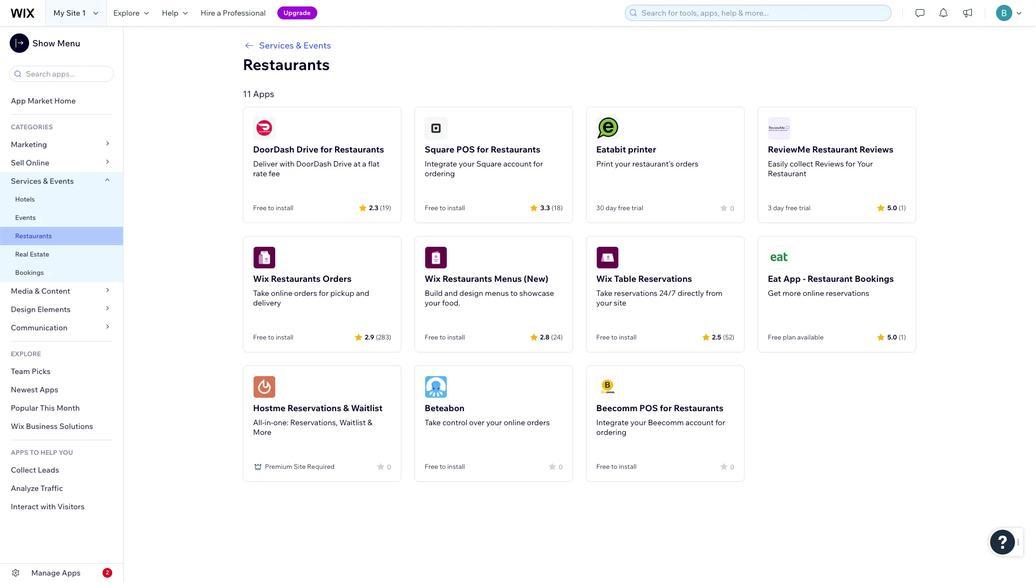 Task type: vqa. For each thing, say whether or not it's contained in the screenshot.


Task type: describe. For each thing, give the bounding box(es) containing it.
3
[[768, 204, 772, 212]]

restaurant's
[[632, 159, 674, 169]]

app market home link
[[0, 92, 123, 110]]

beecomm pos for restaurants logo image
[[596, 376, 619, 399]]

leads
[[38, 466, 59, 475]]

online inside beteabon take control over your online orders
[[504, 418, 525, 428]]

24/7
[[659, 289, 676, 298]]

0 horizontal spatial beecomm
[[596, 403, 638, 414]]

marketing
[[11, 140, 47, 149]]

eat
[[768, 274, 781, 284]]

hire a professional link
[[194, 0, 272, 26]]

collect
[[11, 466, 36, 475]]

take for wix table reservations
[[596, 289, 613, 298]]

2.3 (19)
[[369, 204, 391, 212]]

manage
[[31, 569, 60, 579]]

reservations inside wix table reservations take reservations 24/7 directly from your site
[[638, 274, 692, 284]]

apps for 11 apps
[[253, 89, 274, 99]]

showcase
[[519, 289, 554, 298]]

0 for waitlist
[[387, 463, 391, 471]]

0 vertical spatial waitlist
[[351, 403, 383, 414]]

restaurant inside eat app - restaurant bookings get more online reservations
[[808, 274, 853, 284]]

free for reviewme
[[786, 204, 798, 212]]

printer
[[628, 144, 656, 155]]

explore
[[11, 350, 41, 358]]

from
[[706, 289, 723, 298]]

3.3 (18)
[[540, 204, 563, 212]]

Search for tools, apps, help & more... field
[[638, 5, 888, 21]]

trial for restaurant
[[799, 204, 811, 212]]

upgrade button
[[277, 6, 317, 19]]

analyze traffic link
[[0, 480, 123, 498]]

1 horizontal spatial drive
[[333, 159, 352, 169]]

flat
[[368, 159, 380, 169]]

communication link
[[0, 319, 123, 337]]

team
[[11, 367, 30, 377]]

real estate link
[[0, 246, 123, 264]]

wix business solutions
[[11, 422, 93, 432]]

free for wix restaurants orders
[[253, 334, 267, 342]]

restaurants inside wix restaurants orders take online orders for pickup and delivery
[[271, 274, 321, 284]]

sell
[[11, 158, 24, 168]]

menu
[[57, 38, 80, 49]]

for inside reviewme restaurant reviews easily collect reviews for your restaurant
[[846, 159, 856, 169]]

3.3
[[540, 204, 550, 212]]

free to install for beteabon
[[425, 463, 465, 471]]

visitors
[[57, 502, 85, 512]]

day for eatabit printer
[[606, 204, 617, 212]]

wix for wix restaurants orders
[[253, 274, 269, 284]]

show menu
[[32, 38, 80, 49]]

picks
[[32, 367, 51, 377]]

easily
[[768, 159, 788, 169]]

reservations inside hostme reservations & waitlist all-in-one: reservations, waitlist & more
[[288, 403, 341, 414]]

site
[[614, 298, 626, 308]]

plan
[[783, 334, 796, 342]]

account for beecomm pos for restaurants
[[686, 418, 714, 428]]

free for eatabit
[[618, 204, 630, 212]]

eatabit printer print your restaurant's orders
[[596, 144, 699, 169]]

(24)
[[551, 333, 563, 341]]

(283)
[[376, 333, 391, 341]]

1 vertical spatial reviews
[[815, 159, 844, 169]]

2.3
[[369, 204, 378, 212]]

install for doordash drive for restaurants
[[276, 204, 293, 212]]

0 for restaurants
[[730, 463, 735, 471]]

bookings inside the sidebar element
[[15, 269, 44, 277]]

restaurants inside square pos for restaurants integrate your square account for ordering
[[491, 144, 540, 155]]

5.0 for eat app - restaurant bookings
[[887, 333, 897, 341]]

business
[[26, 422, 58, 432]]

2.9
[[365, 333, 374, 341]]

1 horizontal spatial services
[[259, 40, 294, 51]]

popular
[[11, 404, 38, 413]]

estate
[[30, 250, 49, 259]]

free to install for wix restaurants orders
[[253, 334, 293, 342]]

popular this month link
[[0, 399, 123, 418]]

bookings link
[[0, 264, 123, 282]]

design elements link
[[0, 301, 123, 319]]

eat app - restaurant bookings logo image
[[768, 247, 791, 269]]

to for beecomm pos for restaurants
[[611, 463, 618, 471]]

2.5
[[712, 333, 721, 341]]

control
[[443, 418, 467, 428]]

1 horizontal spatial reviews
[[860, 144, 894, 155]]

0 vertical spatial restaurant
[[812, 144, 858, 155]]

to for square pos for restaurants
[[440, 204, 446, 212]]

all-
[[253, 418, 265, 428]]

wix for wix table reservations
[[596, 274, 612, 284]]

wix restaurants orders take online orders for pickup and delivery
[[253, 274, 369, 308]]

marketing link
[[0, 135, 123, 154]]

1 horizontal spatial doordash
[[296, 159, 332, 169]]

app inside eat app - restaurant bookings get more online reservations
[[783, 274, 801, 284]]

wix restaurants orders logo image
[[253, 247, 276, 269]]

(52)
[[723, 333, 735, 341]]

real estate
[[15, 250, 49, 259]]

professional
[[223, 8, 266, 18]]

your inside beecomm pos for restaurants integrate your beecomm account for ordering
[[631, 418, 646, 428]]

upgrade
[[284, 9, 311, 17]]

5.0 for reviewme restaurant reviews
[[887, 204, 897, 212]]

app market home
[[11, 96, 76, 106]]

free for wix restaurants menus (new)
[[425, 334, 438, 342]]

0 vertical spatial services & events
[[259, 40, 331, 51]]

your
[[857, 159, 873, 169]]

wix restaurants menus (new) build and design menus to showcase your food.
[[425, 274, 554, 308]]

hire a professional
[[201, 8, 266, 18]]

services inside the sidebar element
[[11, 176, 41, 186]]

menus
[[485, 289, 509, 298]]

orders for printer
[[676, 159, 699, 169]]

beteabon logo image
[[425, 376, 447, 399]]

beecomm pos for restaurants integrate your beecomm account for ordering
[[596, 403, 725, 438]]

1
[[82, 8, 86, 18]]

free plan available
[[768, 334, 824, 342]]

food.
[[442, 298, 460, 308]]

bookings inside eat app - restaurant bookings get more online reservations
[[855, 274, 894, 284]]

reviewme
[[768, 144, 810, 155]]

traffic
[[41, 484, 63, 494]]

wix table reservations logo image
[[596, 247, 619, 269]]

media
[[11, 287, 33, 296]]

more
[[253, 428, 272, 438]]

install for square pos for restaurants
[[447, 204, 465, 212]]

fee
[[269, 169, 280, 179]]

hotels
[[15, 195, 35, 203]]

11 apps
[[243, 89, 274, 99]]

install for beteabon
[[447, 463, 465, 471]]

to inside wix restaurants menus (new) build and design menus to showcase your food.
[[511, 289, 518, 298]]

reviewme restaurant reviews easily collect reviews for your restaurant
[[768, 144, 894, 179]]

reservations inside wix table reservations take reservations 24/7 directly from your site
[[614, 289, 658, 298]]

to for wix table reservations
[[611, 334, 618, 342]]

30 day free trial
[[596, 204, 643, 212]]

eatabit
[[596, 144, 626, 155]]

install for wix restaurants menus (new)
[[447, 334, 465, 342]]

(1) for reviewme restaurant reviews
[[899, 204, 906, 212]]

day for reviewme restaurant reviews
[[773, 204, 784, 212]]

categories
[[11, 123, 53, 131]]

free to install for wix table reservations
[[596, 334, 637, 342]]

integrate for beecomm
[[596, 418, 629, 428]]

collect leads
[[11, 466, 59, 475]]

directly
[[678, 289, 704, 298]]

0 vertical spatial doordash
[[253, 144, 294, 155]]

(1) for eat app - restaurant bookings
[[899, 333, 906, 341]]

integrate for square
[[425, 159, 457, 169]]

orders
[[323, 274, 352, 284]]

0 horizontal spatial events
[[15, 214, 36, 222]]

for inside doordash drive for restaurants deliver with doordash drive at a flat rate fee
[[320, 144, 332, 155]]

orders inside beteabon take control over your online orders
[[527, 418, 550, 428]]

orders for restaurants
[[294, 289, 317, 298]]

sidebar element
[[0, 26, 124, 583]]

apps for manage apps
[[62, 569, 81, 579]]



Task type: locate. For each thing, give the bounding box(es) containing it.
1 day from the left
[[606, 204, 617, 212]]

2 (1) from the top
[[899, 333, 906, 341]]

0 horizontal spatial services
[[11, 176, 41, 186]]

a inside doordash drive for restaurants deliver with doordash drive at a flat rate fee
[[362, 159, 366, 169]]

0 horizontal spatial take
[[253, 289, 269, 298]]

restaurants inside wix restaurants menus (new) build and design menus to showcase your food.
[[442, 274, 492, 284]]

and inside wix restaurants orders take online orders for pickup and delivery
[[356, 289, 369, 298]]

eatabit printer logo image
[[596, 117, 619, 140]]

deliver
[[253, 159, 278, 169]]

your inside beteabon take control over your online orders
[[486, 418, 502, 428]]

0 horizontal spatial a
[[217, 8, 221, 18]]

eat app - restaurant bookings get more online reservations
[[768, 274, 894, 298]]

integrate inside square pos for restaurants integrate your square account for ordering
[[425, 159, 457, 169]]

doordash drive for restaurants deliver with doordash drive at a flat rate fee
[[253, 144, 384, 179]]

restaurants link
[[0, 227, 123, 246]]

available
[[797, 334, 824, 342]]

your inside wix table reservations take reservations 24/7 directly from your site
[[596, 298, 612, 308]]

1 horizontal spatial pos
[[640, 403, 658, 414]]

1 vertical spatial doordash
[[296, 159, 332, 169]]

day right 3
[[773, 204, 784, 212]]

home
[[54, 96, 76, 106]]

1 vertical spatial restaurant
[[768, 169, 807, 179]]

1 vertical spatial (1)
[[899, 333, 906, 341]]

1 vertical spatial services & events link
[[0, 172, 123, 191]]

0 vertical spatial 5.0 (1)
[[887, 204, 906, 212]]

1 horizontal spatial free
[[786, 204, 798, 212]]

0 vertical spatial account
[[503, 159, 532, 169]]

1 vertical spatial app
[[783, 274, 801, 284]]

reservations,
[[290, 418, 338, 428]]

2 free from the left
[[786, 204, 798, 212]]

0 horizontal spatial with
[[40, 502, 56, 512]]

and inside wix restaurants menus (new) build and design menus to showcase your food.
[[444, 289, 458, 298]]

a right at
[[362, 159, 366, 169]]

0 horizontal spatial services & events link
[[0, 172, 123, 191]]

market
[[27, 96, 53, 106]]

0 horizontal spatial ordering
[[425, 169, 455, 179]]

sell online
[[11, 158, 49, 168]]

0 vertical spatial drive
[[296, 144, 318, 155]]

2.8
[[540, 333, 550, 341]]

ordering inside square pos for restaurants integrate your square account for ordering
[[425, 169, 455, 179]]

install for wix restaurants orders
[[276, 334, 293, 342]]

1 horizontal spatial events
[[50, 176, 74, 186]]

integrate inside beecomm pos for restaurants integrate your beecomm account for ordering
[[596, 418, 629, 428]]

account for square pos for restaurants
[[503, 159, 532, 169]]

wix inside "wix business solutions" link
[[11, 422, 24, 432]]

free
[[618, 204, 630, 212], [786, 204, 798, 212]]

0
[[730, 204, 735, 212], [387, 463, 391, 471], [559, 463, 563, 471], [730, 463, 735, 471]]

square pos for restaurants integrate your square account for ordering
[[425, 144, 543, 179]]

2 trial from the left
[[799, 204, 811, 212]]

1 vertical spatial ordering
[[596, 428, 627, 438]]

menus
[[494, 274, 522, 284]]

hostme reservations & waitlist logo image
[[253, 376, 276, 399]]

2 horizontal spatial apps
[[253, 89, 274, 99]]

events down hotels
[[15, 214, 36, 222]]

apps for newest apps
[[40, 385, 58, 395]]

1 5.0 from the top
[[887, 204, 897, 212]]

free right "30"
[[618, 204, 630, 212]]

day right "30"
[[606, 204, 617, 212]]

and right the build
[[444, 289, 458, 298]]

0 vertical spatial ordering
[[425, 169, 455, 179]]

2 vertical spatial events
[[15, 214, 36, 222]]

online
[[26, 158, 49, 168]]

integrate down square pos for restaurants logo
[[425, 159, 457, 169]]

integrate down "beecomm pos for restaurants logo"
[[596, 418, 629, 428]]

2 vertical spatial restaurant
[[808, 274, 853, 284]]

pos for square
[[456, 144, 475, 155]]

beteabon take control over your online orders
[[425, 403, 550, 428]]

orders
[[676, 159, 699, 169], [294, 289, 317, 298], [527, 418, 550, 428]]

take
[[253, 289, 269, 298], [596, 289, 613, 298], [425, 418, 441, 428]]

online down wix restaurants orders logo
[[271, 289, 292, 298]]

site left 1
[[66, 8, 80, 18]]

apps up "this"
[[40, 385, 58, 395]]

1 horizontal spatial square
[[476, 159, 502, 169]]

2 and from the left
[[444, 289, 458, 298]]

1 horizontal spatial day
[[773, 204, 784, 212]]

my site 1
[[53, 8, 86, 18]]

0 horizontal spatial doordash
[[253, 144, 294, 155]]

restaurant up your
[[812, 144, 858, 155]]

take for wix restaurants orders
[[253, 289, 269, 298]]

free for eat app - restaurant bookings
[[768, 334, 781, 342]]

1 vertical spatial waitlist
[[339, 418, 366, 428]]

pos inside beecomm pos for restaurants integrate your beecomm account for ordering
[[640, 403, 658, 414]]

wix inside wix table reservations take reservations 24/7 directly from your site
[[596, 274, 612, 284]]

free right 3
[[786, 204, 798, 212]]

0 vertical spatial square
[[425, 144, 455, 155]]

solutions
[[59, 422, 93, 432]]

0 horizontal spatial apps
[[40, 385, 58, 395]]

hostme reservations & waitlist all-in-one: reservations, waitlist & more
[[253, 403, 383, 438]]

2.9 (283)
[[365, 333, 391, 341]]

services down upgrade button
[[259, 40, 294, 51]]

1 vertical spatial events
[[50, 176, 74, 186]]

with inside the sidebar element
[[40, 502, 56, 512]]

account
[[503, 159, 532, 169], [686, 418, 714, 428]]

1 horizontal spatial take
[[425, 418, 441, 428]]

orders inside eatabit printer print your restaurant's orders
[[676, 159, 699, 169]]

1 horizontal spatial reservations
[[638, 274, 692, 284]]

0 vertical spatial beecomm
[[596, 403, 638, 414]]

reservations up reservations, on the bottom of page
[[288, 403, 341, 414]]

1 horizontal spatial orders
[[527, 418, 550, 428]]

wix inside wix restaurants menus (new) build and design menus to showcase your food.
[[425, 274, 441, 284]]

1 horizontal spatial site
[[294, 463, 306, 471]]

restaurants inside doordash drive for restaurants deliver with doordash drive at a flat rate fee
[[334, 144, 384, 155]]

app left 'market' at the top left
[[11, 96, 26, 106]]

restaurants inside beecomm pos for restaurants integrate your beecomm account for ordering
[[674, 403, 724, 414]]

0 vertical spatial a
[[217, 8, 221, 18]]

site for premium
[[294, 463, 306, 471]]

for inside wix restaurants orders take online orders for pickup and delivery
[[319, 289, 329, 298]]

a
[[217, 8, 221, 18], [362, 159, 366, 169]]

site for my
[[66, 8, 80, 18]]

1 and from the left
[[356, 289, 369, 298]]

1 reservations from the left
[[614, 289, 658, 298]]

install for wix table reservations
[[619, 334, 637, 342]]

0 horizontal spatial reservations
[[614, 289, 658, 298]]

your inside square pos for restaurants integrate your square account for ordering
[[459, 159, 475, 169]]

reservations inside eat app - restaurant bookings get more online reservations
[[826, 289, 869, 298]]

free to install for doordash drive for restaurants
[[253, 204, 293, 212]]

0 vertical spatial integrate
[[425, 159, 457, 169]]

your inside eatabit printer print your restaurant's orders
[[615, 159, 631, 169]]

interact with visitors
[[11, 502, 85, 512]]

free for wix table reservations
[[596, 334, 610, 342]]

services & events down upgrade button
[[259, 40, 331, 51]]

apps right manage
[[62, 569, 81, 579]]

apps
[[11, 449, 28, 457]]

2 horizontal spatial orders
[[676, 159, 699, 169]]

online
[[271, 289, 292, 298], [803, 289, 824, 298], [504, 418, 525, 428]]

to for wix restaurants orders
[[268, 334, 274, 342]]

ordering down "beecomm pos for restaurants logo"
[[596, 428, 627, 438]]

real
[[15, 250, 28, 259]]

0 horizontal spatial and
[[356, 289, 369, 298]]

1 horizontal spatial apps
[[62, 569, 81, 579]]

orders inside wix restaurants orders take online orders for pickup and delivery
[[294, 289, 317, 298]]

events down sell online link
[[50, 176, 74, 186]]

install for beecomm pos for restaurants
[[619, 463, 637, 471]]

events link
[[0, 209, 123, 227]]

wix down wix restaurants orders logo
[[253, 274, 269, 284]]

1 vertical spatial square
[[476, 159, 502, 169]]

with
[[280, 159, 295, 169], [40, 502, 56, 512]]

with inside doordash drive for restaurants deliver with doordash drive at a flat rate fee
[[280, 159, 295, 169]]

0 horizontal spatial drive
[[296, 144, 318, 155]]

ordering for square
[[425, 169, 455, 179]]

1 5.0 (1) from the top
[[887, 204, 906, 212]]

beteabon
[[425, 403, 465, 414]]

doordash drive for restaurants logo image
[[253, 117, 276, 140]]

1 vertical spatial apps
[[40, 385, 58, 395]]

5.0 (1) for reviewme restaurant reviews
[[887, 204, 906, 212]]

wix inside wix restaurants orders take online orders for pickup and delivery
[[253, 274, 269, 284]]

my
[[53, 8, 65, 18]]

1 vertical spatial drive
[[333, 159, 352, 169]]

0 for over
[[559, 463, 563, 471]]

reviewme restaurant reviews logo image
[[768, 117, 791, 140]]

&
[[296, 40, 302, 51], [43, 176, 48, 186], [35, 287, 40, 296], [343, 403, 349, 414], [367, 418, 372, 428]]

ordering down square pos for restaurants logo
[[425, 169, 455, 179]]

wix up the build
[[425, 274, 441, 284]]

services up hotels
[[11, 176, 41, 186]]

reviews right collect
[[815, 159, 844, 169]]

take inside beteabon take control over your online orders
[[425, 418, 441, 428]]

pos inside square pos for restaurants integrate your square account for ordering
[[456, 144, 475, 155]]

a right hire
[[217, 8, 221, 18]]

trial right 3
[[799, 204, 811, 212]]

newest
[[11, 385, 38, 395]]

to for doordash drive for restaurants
[[268, 204, 274, 212]]

wix for wix restaurants menus (new)
[[425, 274, 441, 284]]

1 vertical spatial 5.0
[[887, 333, 897, 341]]

wix restaurants menus (new) logo image
[[425, 247, 447, 269]]

beecomm
[[596, 403, 638, 414], [648, 418, 684, 428]]

square pos for restaurants logo image
[[425, 117, 447, 140]]

design
[[459, 289, 483, 298]]

-
[[803, 274, 806, 284]]

restaurant down reviewme
[[768, 169, 807, 179]]

online inside eat app - restaurant bookings get more online reservations
[[803, 289, 824, 298]]

1 vertical spatial reservations
[[288, 403, 341, 414]]

content
[[41, 287, 70, 296]]

services & events inside the sidebar element
[[11, 176, 74, 186]]

1 vertical spatial services
[[11, 176, 41, 186]]

team picks
[[11, 367, 51, 377]]

0 horizontal spatial orders
[[294, 289, 317, 298]]

0 horizontal spatial account
[[503, 159, 532, 169]]

0 horizontal spatial free
[[618, 204, 630, 212]]

5.0 (1) for eat app - restaurant bookings
[[887, 333, 906, 341]]

team picks link
[[0, 363, 123, 381]]

restaurants
[[243, 55, 330, 74], [334, 144, 384, 155], [491, 144, 540, 155], [15, 232, 52, 240], [271, 274, 321, 284], [442, 274, 492, 284], [674, 403, 724, 414]]

0 horizontal spatial reviews
[[815, 159, 844, 169]]

1 horizontal spatial services & events link
[[243, 39, 916, 52]]

help button
[[155, 0, 194, 26]]

to for beteabon
[[440, 463, 446, 471]]

0 vertical spatial services
[[259, 40, 294, 51]]

this
[[40, 404, 55, 413]]

trial right "30"
[[632, 204, 643, 212]]

ordering for beecomm
[[596, 428, 627, 438]]

free to install for wix restaurants menus (new)
[[425, 334, 465, 342]]

2 horizontal spatial take
[[596, 289, 613, 298]]

trial for printer
[[632, 204, 643, 212]]

hostme
[[253, 403, 286, 414]]

1 horizontal spatial a
[[362, 159, 366, 169]]

2.5 (52)
[[712, 333, 735, 341]]

1 vertical spatial account
[[686, 418, 714, 428]]

wix down popular
[[11, 422, 24, 432]]

0 vertical spatial apps
[[253, 89, 274, 99]]

0 vertical spatial orders
[[676, 159, 699, 169]]

0 horizontal spatial day
[[606, 204, 617, 212]]

explore
[[113, 8, 140, 18]]

app left the -
[[783, 274, 801, 284]]

1 trial from the left
[[632, 204, 643, 212]]

site right premium
[[294, 463, 306, 471]]

free for beteabon
[[425, 463, 438, 471]]

hire
[[201, 8, 215, 18]]

events down upgrade button
[[303, 40, 331, 51]]

0 horizontal spatial online
[[271, 289, 292, 298]]

interact with visitors link
[[0, 498, 123, 516]]

free to install for beecomm pos for restaurants
[[596, 463, 637, 471]]

free for square pos for restaurants
[[425, 204, 438, 212]]

site
[[66, 8, 80, 18], [294, 463, 306, 471]]

online inside wix restaurants orders take online orders for pickup and delivery
[[271, 289, 292, 298]]

0 vertical spatial with
[[280, 159, 295, 169]]

popular this month
[[11, 404, 80, 413]]

take down the beteabon
[[425, 418, 441, 428]]

30
[[596, 204, 604, 212]]

1 horizontal spatial online
[[504, 418, 525, 428]]

take inside wix table reservations take reservations 24/7 directly from your site
[[596, 289, 613, 298]]

1 vertical spatial site
[[294, 463, 306, 471]]

2 5.0 (1) from the top
[[887, 333, 906, 341]]

take down wix restaurants orders logo
[[253, 289, 269, 298]]

2 day from the left
[[773, 204, 784, 212]]

0 vertical spatial reviews
[[860, 144, 894, 155]]

1 horizontal spatial trial
[[799, 204, 811, 212]]

media & content
[[11, 287, 70, 296]]

5.0 (1)
[[887, 204, 906, 212], [887, 333, 906, 341]]

online down the -
[[803, 289, 824, 298]]

0 horizontal spatial bookings
[[15, 269, 44, 277]]

online right over
[[504, 418, 525, 428]]

2 reservations from the left
[[826, 289, 869, 298]]

0 vertical spatial site
[[66, 8, 80, 18]]

services & events down online on the left top of page
[[11, 176, 74, 186]]

doordash right fee
[[296, 159, 332, 169]]

reviews up your
[[860, 144, 894, 155]]

interact
[[11, 502, 39, 512]]

restaurant right the -
[[808, 274, 853, 284]]

(new)
[[524, 274, 548, 284]]

1 horizontal spatial bookings
[[855, 274, 894, 284]]

with down traffic
[[40, 502, 56, 512]]

0 vertical spatial 5.0
[[887, 204, 897, 212]]

communication
[[11, 323, 69, 333]]

table
[[614, 274, 636, 284]]

doordash up deliver
[[253, 144, 294, 155]]

integrate
[[425, 159, 457, 169], [596, 418, 629, 428]]

take left site at the bottom of page
[[596, 289, 613, 298]]

your inside wix restaurants menus (new) build and design menus to showcase your food.
[[425, 298, 440, 308]]

0 vertical spatial services & events link
[[243, 39, 916, 52]]

0 horizontal spatial app
[[11, 96, 26, 106]]

account inside square pos for restaurants integrate your square account for ordering
[[503, 159, 532, 169]]

1 free from the left
[[618, 204, 630, 212]]

media & content link
[[0, 282, 123, 301]]

ordering inside beecomm pos for restaurants integrate your beecomm account for ordering
[[596, 428, 627, 438]]

0 horizontal spatial pos
[[456, 144, 475, 155]]

0 vertical spatial (1)
[[899, 204, 906, 212]]

1 (1) from the top
[[899, 204, 906, 212]]

0 vertical spatial reservations
[[638, 274, 692, 284]]

2 5.0 from the top
[[887, 333, 897, 341]]

month
[[56, 404, 80, 413]]

0 vertical spatial pos
[[456, 144, 475, 155]]

and right pickup
[[356, 289, 369, 298]]

restaurants inside "link"
[[15, 232, 52, 240]]

pos for beecomm
[[640, 403, 658, 414]]

0 for your
[[730, 204, 735, 212]]

2 vertical spatial orders
[[527, 418, 550, 428]]

1 horizontal spatial beecomm
[[648, 418, 684, 428]]

reservations up 24/7
[[638, 274, 692, 284]]

free for doordash drive for restaurants
[[253, 204, 267, 212]]

free to install for square pos for restaurants
[[425, 204, 465, 212]]

1 horizontal spatial integrate
[[596, 418, 629, 428]]

take inside wix restaurants orders take online orders for pickup and delivery
[[253, 289, 269, 298]]

get
[[768, 289, 781, 298]]

app inside the sidebar element
[[11, 96, 26, 106]]

0 horizontal spatial services & events
[[11, 176, 74, 186]]

premium
[[265, 463, 292, 471]]

0 vertical spatial events
[[303, 40, 331, 51]]

1 vertical spatial a
[[362, 159, 366, 169]]

1 horizontal spatial and
[[444, 289, 458, 298]]

1 vertical spatial orders
[[294, 289, 317, 298]]

1 horizontal spatial reservations
[[826, 289, 869, 298]]

11
[[243, 89, 251, 99]]

0 horizontal spatial integrate
[[425, 159, 457, 169]]

design
[[11, 305, 36, 315]]

0 horizontal spatial trial
[[632, 204, 643, 212]]

apps right 11
[[253, 89, 274, 99]]

1 vertical spatial pos
[[640, 403, 658, 414]]

2
[[106, 570, 109, 577]]

1 vertical spatial services & events
[[11, 176, 74, 186]]

free for beecomm pos for restaurants
[[596, 463, 610, 471]]

0 horizontal spatial square
[[425, 144, 455, 155]]

premium site required
[[265, 463, 335, 471]]

wix left table
[[596, 274, 612, 284]]

to for wix restaurants menus (new)
[[440, 334, 446, 342]]

1 horizontal spatial services & events
[[259, 40, 331, 51]]

2 vertical spatial apps
[[62, 569, 81, 579]]

Search apps... field
[[23, 66, 110, 81]]

with right deliver
[[280, 159, 295, 169]]

print
[[596, 159, 613, 169]]

services & events
[[259, 40, 331, 51], [11, 176, 74, 186]]

account inside beecomm pos for restaurants integrate your beecomm account for ordering
[[686, 418, 714, 428]]



